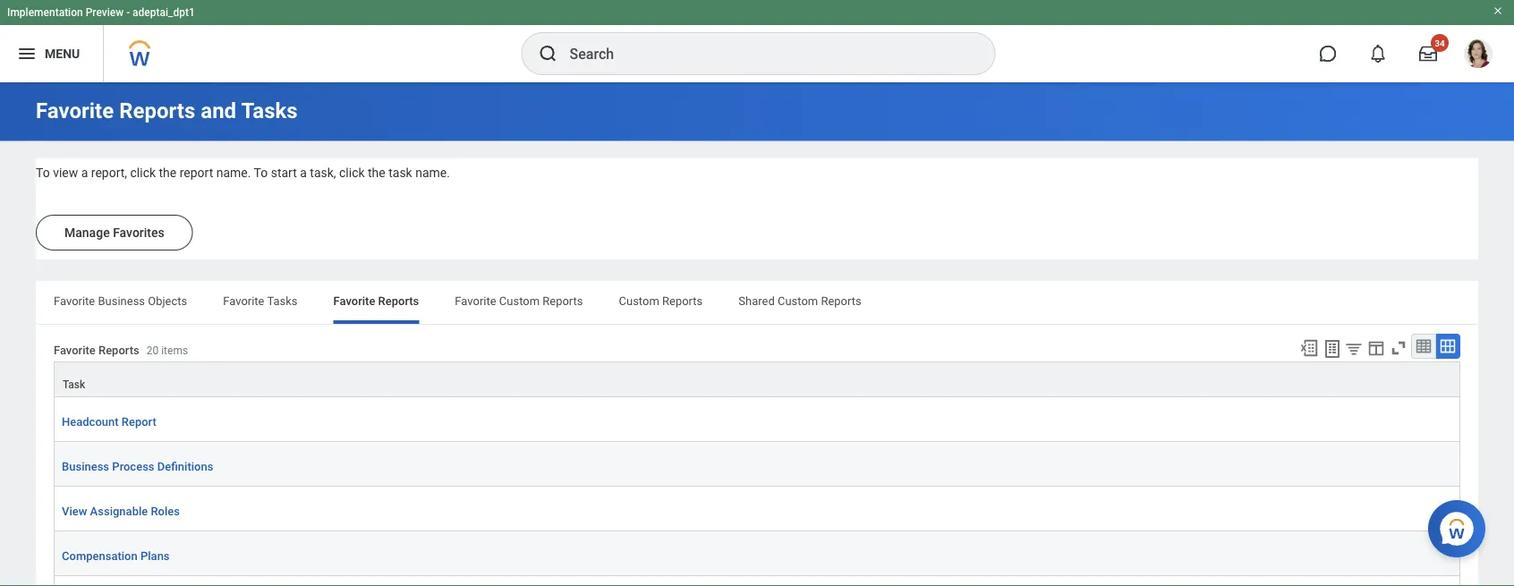Task type: vqa. For each thing, say whether or not it's contained in the screenshot.
the Favorite Reports 20 items in the left of the page
yes



Task type: describe. For each thing, give the bounding box(es) containing it.
notifications large image
[[1370, 45, 1388, 63]]

favorite reports and tasks
[[36, 98, 298, 124]]

export to excel image
[[1300, 338, 1319, 358]]

cell inside "favorite reports and tasks" main content
[[54, 577, 1461, 586]]

process
[[112, 460, 154, 473]]

favorite for favorite custom reports
[[455, 294, 496, 308]]

plans
[[141, 549, 170, 563]]

task row
[[54, 362, 1461, 398]]

manage
[[64, 225, 110, 240]]

business process definitions
[[62, 460, 213, 473]]

view assignable roles link
[[62, 501, 180, 520]]

1 the from the left
[[159, 166, 177, 180]]

manage favorites
[[64, 225, 164, 240]]

1 a from the left
[[81, 166, 88, 180]]

shared custom reports
[[739, 294, 862, 308]]

assignable
[[90, 505, 148, 518]]

preview
[[86, 6, 124, 19]]

2 a from the left
[[300, 166, 307, 180]]

favorite for favorite tasks
[[223, 294, 265, 308]]

task
[[63, 379, 85, 391]]

0 vertical spatial tasks
[[241, 98, 298, 124]]

report
[[180, 166, 213, 180]]

task button
[[55, 363, 1460, 397]]

favorite for favorite business objects
[[54, 294, 95, 308]]

2 custom from the left
[[619, 294, 660, 308]]

and
[[201, 98, 236, 124]]

close environment banner image
[[1493, 5, 1504, 16]]

select to filter grid data image
[[1345, 339, 1364, 358]]

roles
[[151, 505, 180, 518]]

-
[[126, 6, 130, 19]]

menu banner
[[0, 0, 1515, 82]]

report,
[[91, 166, 127, 180]]

1 click from the left
[[130, 166, 156, 180]]

definitions
[[157, 460, 213, 473]]

justify image
[[16, 43, 38, 64]]

compensation plans
[[62, 549, 170, 563]]

1 name. from the left
[[216, 166, 251, 180]]

compensation plans link
[[62, 546, 170, 565]]

adeptai_dpt1
[[133, 6, 195, 19]]

20
[[147, 344, 159, 357]]

to view a report, click the report name. to start a task, click the task name.
[[36, 166, 450, 180]]

search image
[[538, 43, 559, 64]]

headcount report link
[[62, 412, 157, 431]]

favorite custom reports
[[455, 294, 583, 308]]

favorite tasks
[[223, 294, 298, 308]]

favorite reports and tasks main content
[[0, 82, 1515, 586]]



Task type: locate. For each thing, give the bounding box(es) containing it.
task
[[389, 166, 412, 180]]

name.
[[216, 166, 251, 180], [416, 166, 450, 180]]

implementation preview -   adeptai_dpt1
[[7, 6, 195, 19]]

Search Workday  search field
[[570, 34, 958, 73]]

to
[[36, 166, 50, 180], [254, 166, 268, 180]]

34
[[1435, 38, 1445, 48]]

2 to from the left
[[254, 166, 268, 180]]

inbox large image
[[1420, 45, 1438, 63]]

objects
[[148, 294, 187, 308]]

0 horizontal spatial click
[[130, 166, 156, 180]]

table image
[[1415, 338, 1433, 355]]

custom for favorite
[[499, 294, 540, 308]]

start
[[271, 166, 297, 180]]

compensation
[[62, 549, 138, 563]]

items
[[161, 344, 188, 357]]

manage favorites button
[[36, 215, 193, 251]]

task,
[[310, 166, 336, 180]]

reports for favorite reports 20 items
[[98, 343, 139, 357]]

menu button
[[0, 25, 103, 82]]

menu
[[45, 46, 80, 61]]

profile logan mcneil image
[[1465, 39, 1493, 72]]

a
[[81, 166, 88, 180], [300, 166, 307, 180]]

fullscreen image
[[1389, 338, 1409, 358]]

favorite for favorite reports and tasks
[[36, 98, 114, 124]]

tab list inside "favorite reports and tasks" main content
[[36, 281, 1479, 324]]

expand table image
[[1439, 338, 1457, 355]]

custom
[[499, 294, 540, 308], [619, 294, 660, 308], [778, 294, 818, 308]]

1 horizontal spatial custom
[[619, 294, 660, 308]]

1 horizontal spatial click
[[339, 166, 365, 180]]

1 vertical spatial tasks
[[267, 294, 298, 308]]

2 the from the left
[[368, 166, 386, 180]]

to left view
[[36, 166, 50, 180]]

the left report
[[159, 166, 177, 180]]

click right task,
[[339, 166, 365, 180]]

reports for favorite reports
[[378, 294, 419, 308]]

0 horizontal spatial a
[[81, 166, 88, 180]]

1 horizontal spatial the
[[368, 166, 386, 180]]

1 horizontal spatial name.
[[416, 166, 450, 180]]

name. right report
[[216, 166, 251, 180]]

0 horizontal spatial custom
[[499, 294, 540, 308]]

headcount
[[62, 415, 119, 428]]

the
[[159, 166, 177, 180], [368, 166, 386, 180]]

click right report, on the top of page
[[130, 166, 156, 180]]

2 name. from the left
[[416, 166, 450, 180]]

2 horizontal spatial custom
[[778, 294, 818, 308]]

favorite
[[36, 98, 114, 124], [54, 294, 95, 308], [223, 294, 265, 308], [334, 294, 375, 308], [455, 294, 496, 308], [54, 343, 96, 357]]

favorite reports 20 items
[[54, 343, 188, 357]]

tab list
[[36, 281, 1479, 324]]

to left 'start'
[[254, 166, 268, 180]]

toolbar
[[1292, 334, 1461, 362]]

business down the headcount
[[62, 460, 109, 473]]

0 vertical spatial business
[[98, 294, 145, 308]]

favorites
[[113, 225, 164, 240]]

1 horizontal spatial to
[[254, 166, 268, 180]]

business left objects
[[98, 294, 145, 308]]

business
[[98, 294, 145, 308], [62, 460, 109, 473]]

tab list containing favorite business objects
[[36, 281, 1479, 324]]

export to worksheets image
[[1322, 338, 1344, 360]]

favorite business objects
[[54, 294, 187, 308]]

business process definitions link
[[62, 457, 213, 475]]

view
[[62, 505, 87, 518]]

tasks
[[241, 98, 298, 124], [267, 294, 298, 308]]

a right view
[[81, 166, 88, 180]]

3 custom from the left
[[778, 294, 818, 308]]

1 horizontal spatial a
[[300, 166, 307, 180]]

a right 'start'
[[300, 166, 307, 180]]

custom for shared
[[778, 294, 818, 308]]

reports
[[119, 98, 195, 124], [378, 294, 419, 308], [543, 294, 583, 308], [662, 294, 703, 308], [821, 294, 862, 308], [98, 343, 139, 357]]

click
[[130, 166, 156, 180], [339, 166, 365, 180]]

custom reports
[[619, 294, 703, 308]]

1 to from the left
[[36, 166, 50, 180]]

cell
[[54, 577, 1461, 586]]

34 button
[[1409, 34, 1449, 73]]

favorite for favorite reports
[[334, 294, 375, 308]]

headcount report
[[62, 415, 157, 428]]

name. right task
[[416, 166, 450, 180]]

reports for custom reports
[[662, 294, 703, 308]]

view
[[53, 166, 78, 180]]

shared
[[739, 294, 775, 308]]

1 vertical spatial business
[[62, 460, 109, 473]]

click to view/edit grid preferences image
[[1367, 338, 1387, 358]]

toolbar inside "favorite reports and tasks" main content
[[1292, 334, 1461, 362]]

1 custom from the left
[[499, 294, 540, 308]]

implementation
[[7, 6, 83, 19]]

favorite reports
[[334, 294, 419, 308]]

2 click from the left
[[339, 166, 365, 180]]

0 horizontal spatial name.
[[216, 166, 251, 180]]

0 horizontal spatial the
[[159, 166, 177, 180]]

the left task
[[368, 166, 386, 180]]

reports for favorite reports and tasks
[[119, 98, 195, 124]]

0 horizontal spatial to
[[36, 166, 50, 180]]

view assignable roles
[[62, 505, 180, 518]]

report
[[122, 415, 157, 428]]



